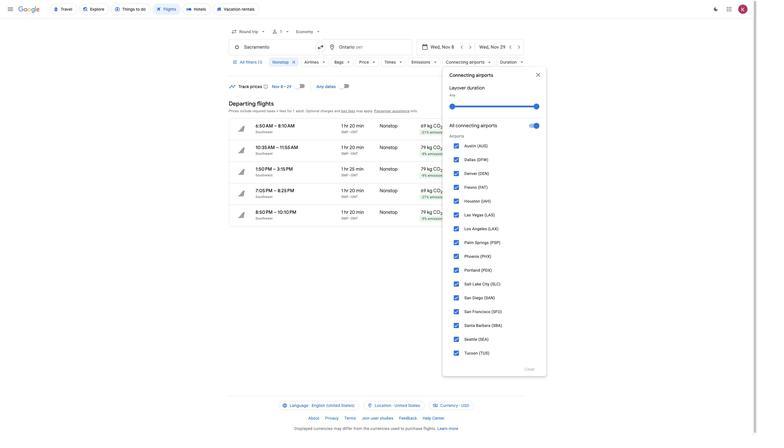 Task type: describe. For each thing, give the bounding box(es) containing it.
Departure time: 6:50 AM. text field
[[256, 123, 273, 129]]

2 for 11:55 am
[[440, 147, 442, 152]]

fresno
[[464, 185, 477, 190]]

smf for 11:55 am
[[341, 152, 349, 156]]

nonstop button
[[269, 55, 299, 69]]

1 hr 25 min smf – ont
[[341, 167, 364, 178]]

privacy link
[[322, 414, 341, 424]]

sort by:
[[500, 108, 515, 114]]

20 for 10:10 pm
[[350, 210, 355, 216]]

lake
[[473, 282, 481, 287]]

seattle
[[464, 338, 477, 342]]

(aus)
[[477, 144, 488, 148]]

by:
[[509, 108, 515, 114]]

dallas
[[464, 158, 476, 162]]

dallas (dfw)
[[464, 158, 488, 162]]

2 fees from the left
[[348, 109, 355, 113]]

austin
[[464, 144, 476, 148]]

used
[[391, 427, 400, 432]]

price unavailable for 8:25 pm
[[476, 188, 501, 200]]

los angeles (lax)
[[464, 227, 499, 232]]

leaves sacramento international airport at 1:50 pm on wednesday, november 8 and arrives at ontario international airport at 3:15 pm on wednesday, november 8. element
[[256, 167, 293, 172]]

3:15 pm
[[277, 167, 293, 172]]

– inside 6:50 am – 8:10 am southwest
[[274, 123, 277, 129]]

emissions for 3:15 pm
[[428, 174, 444, 178]]

nonstop for 3:15 pm
[[380, 167, 398, 172]]

passenger assistance button
[[374, 109, 410, 113]]

nonstop for 11:55 am
[[380, 145, 398, 151]]

fresno (fat)
[[464, 185, 488, 190]]

hr for 8:10 am
[[344, 123, 349, 129]]

airports inside popup button
[[469, 60, 485, 65]]

co for 11:55 am
[[433, 145, 440, 151]]

20 for 8:25 pm
[[350, 188, 355, 194]]

price for 3:15 pm
[[490, 167, 501, 172]]

(den)
[[478, 172, 489, 176]]

southwest for 8:50 pm
[[256, 217, 273, 221]]

close dialog image
[[535, 71, 542, 78]]

Departure time: 8:50 PM. text field
[[256, 210, 273, 216]]

(sba)
[[492, 324, 502, 328]]

– inside 7:05 pm – 8:25 pm southwest
[[274, 188, 276, 194]]

studies
[[380, 417, 393, 421]]

1 vertical spatial connecting
[[449, 73, 475, 78]]

Arrival time: 8:10 AM. text field
[[278, 123, 295, 129]]

8:25 pm
[[278, 188, 294, 194]]

airlines
[[304, 60, 319, 65]]

displayed
[[294, 427, 312, 432]]

kg for 11:55 am
[[427, 145, 432, 151]]

9% for 11:55 am
[[422, 152, 427, 156]]

co inside 69 kg co 2
[[433, 188, 441, 194]]

nonstop inside popup button
[[273, 60, 289, 65]]

hr for 11:55 am
[[344, 145, 349, 151]]

price for 11:55 am
[[490, 145, 501, 151]]

help center
[[423, 417, 444, 421]]

help center link
[[420, 414, 447, 424]]

about link
[[305, 414, 322, 424]]

co for 3:15 pm
[[433, 167, 440, 172]]

displayed currencies may differ from the currencies used to purchase flights. learn more
[[294, 427, 458, 432]]

any inside layover duration any
[[449, 93, 455, 97]]

-21% emissions
[[421, 196, 446, 200]]

price unavailable for 11:55 am
[[476, 145, 501, 157]]

more
[[449, 427, 458, 432]]

emissions for 8:10 am
[[430, 131, 446, 135]]

co for 8:10 am
[[433, 123, 441, 129]]

79 kg co 2 -9% emissions for 3:15 pm
[[421, 167, 444, 178]]

ont for 8:25 pm
[[351, 195, 358, 199]]

79 kg co 2 -9% emissions for 10:10 pm
[[421, 210, 444, 221]]

Arrival time: 11:55 AM. text field
[[280, 145, 298, 151]]

learn
[[437, 427, 448, 432]]

2 for 8:10 am
[[441, 125, 443, 130]]

79 for 11:55 am
[[421, 145, 426, 151]]

leaves sacramento international airport at 6:50 am on wednesday, november 8 and arrives at ontario international airport at 8:10 am on wednesday, november 8. element
[[256, 123, 295, 129]]

prices
[[250, 84, 262, 89]]

all for all filters (1)
[[240, 60, 245, 65]]

any dates
[[317, 84, 336, 89]]

houston
[[464, 199, 480, 204]]

2 inside 69 kg co 2
[[441, 190, 443, 195]]

center
[[432, 417, 444, 421]]

Departure text field
[[431, 39, 457, 55]]

min for 10:10 pm
[[356, 210, 364, 216]]

angeles
[[472, 227, 487, 232]]

10:35 am – 11:55 am southwest
[[256, 145, 298, 156]]

21% inside 69 kg co 2 -21% emissions
[[422, 131, 429, 135]]

departing flights main content
[[229, 79, 524, 232]]

southwest for 6:50 am
[[256, 130, 273, 134]]

1 hr 20 min smf – ont for 8:25 pm
[[341, 188, 364, 199]]

bags
[[334, 60, 344, 65]]

unavailable for 10:10 pm
[[476, 216, 501, 221]]

ont for 11:55 am
[[351, 152, 358, 156]]

69 for 69 kg co 2
[[421, 188, 426, 194]]

required
[[252, 109, 266, 113]]

austin (aus)
[[464, 144, 488, 148]]

1 hr 20 min smf – ont for 11:55 am
[[341, 145, 364, 156]]

include
[[240, 109, 252, 113]]

10:35 am
[[256, 145, 275, 151]]

price for 10:10 pm
[[490, 210, 501, 216]]

tucson (tus)
[[464, 351, 489, 356]]

portland
[[464, 268, 480, 273]]

all filters (1) button
[[229, 55, 267, 69]]

nonstop for 8:10 am
[[380, 123, 398, 129]]

(phx)
[[480, 255, 491, 259]]

(lax)
[[488, 227, 499, 232]]

emissions for 11:55 am
[[428, 152, 444, 156]]

price button
[[356, 55, 379, 69]]

2 vertical spatial airports
[[481, 123, 497, 129]]

santa barbara (sba)
[[464, 324, 502, 328]]

nonstop flight. element for 11:55 am
[[380, 145, 398, 152]]

price unavailable for 8:10 am
[[476, 123, 501, 135]]

smf for 8:25 pm
[[341, 195, 349, 199]]

houston (iah)
[[464, 199, 491, 204]]

salt lake city (slc)
[[464, 282, 501, 287]]

states
[[408, 404, 420, 409]]

2 for 3:15 pm
[[440, 168, 442, 173]]

unavailable for 8:25 pm
[[476, 194, 501, 200]]

Departure time: 10:35 AM. text field
[[256, 145, 275, 151]]

emissions button
[[408, 55, 440, 69]]

ont for 10:10 pm
[[351, 217, 358, 221]]

79 for 3:15 pm
[[421, 167, 426, 172]]

date
[[456, 84, 465, 89]]

san francisco (sfo)
[[464, 310, 502, 315]]

- for 11:55 am
[[421, 152, 422, 156]]

20 for 8:10 am
[[350, 123, 355, 129]]

duration
[[467, 85, 485, 91]]

barbara
[[476, 324, 490, 328]]

passenger
[[374, 109, 391, 113]]

salt
[[464, 282, 472, 287]]

+
[[276, 109, 278, 113]]

Return text field
[[479, 39, 506, 55]]

Arrival time: 3:15 PM. text field
[[277, 167, 293, 172]]

francisco
[[472, 310, 490, 315]]

leaves sacramento international airport at 10:35 am on wednesday, november 8 and arrives at ontario international airport at 11:55 am on wednesday, november 8. element
[[256, 145, 298, 151]]

find the best price region
[[229, 79, 524, 96]]

none search field containing connecting airports
[[229, 25, 546, 377]]

1 vertical spatial airports
[[476, 73, 493, 78]]

Arrival time: 10:10 PM. text field
[[278, 210, 296, 216]]

all for all connecting airports
[[449, 123, 455, 129]]

Arrival time: 8:25 PM. text field
[[278, 188, 294, 194]]

prices include required taxes + fees for 1 adult. optional charges and bag fees may apply. passenger assistance
[[229, 109, 410, 113]]

all filters (1)
[[240, 60, 262, 65]]

loading results progress bar
[[0, 18, 753, 20]]

69 kg co 2 -21% emissions
[[421, 123, 446, 135]]

usd
[[461, 404, 469, 409]]

kg for 3:15 pm
[[427, 167, 432, 172]]

8:10 am
[[278, 123, 295, 129]]

1 for 3:15 pm
[[341, 167, 343, 172]]

(1)
[[258, 60, 262, 65]]

(sfo)
[[491, 310, 502, 315]]

11:55 am
[[280, 145, 298, 151]]

ont for 8:10 am
[[351, 130, 358, 134]]

69 for 69 kg co 2 -21% emissions
[[421, 123, 426, 129]]

phoenix
[[464, 255, 479, 259]]

differ
[[343, 427, 352, 432]]

may inside "departing flights" main content
[[356, 109, 363, 113]]

the
[[363, 427, 369, 432]]

from
[[354, 427, 362, 432]]

track prices
[[239, 84, 262, 89]]

1 button
[[270, 25, 293, 39]]

flights.
[[423, 427, 436, 432]]

1:50 pm – 3:15 pm southwest
[[256, 167, 293, 178]]

(las)
[[485, 213, 495, 218]]

privacy
[[325, 417, 339, 421]]

min for 8:10 am
[[356, 123, 364, 129]]

1 hr 20 min smf – ont for 8:10 am
[[341, 123, 364, 134]]

1:50 pm
[[256, 167, 272, 172]]

69 kg co 2
[[421, 188, 443, 195]]

(fat)
[[478, 185, 488, 190]]



Task type: locate. For each thing, give the bounding box(es) containing it.
1 9% from the top
[[422, 152, 427, 156]]

filters
[[245, 60, 257, 65]]

nonstop flight. element for 8:25 pm
[[380, 188, 398, 195]]

2 left connecting
[[441, 125, 443, 130]]

connecting airports
[[446, 60, 485, 65], [449, 73, 493, 78]]

1 unavailable from the top
[[476, 129, 501, 135]]

1 vertical spatial connecting airports
[[449, 73, 493, 78]]

connecting airports up date grid
[[446, 60, 485, 65]]

nonstop for 10:10 pm
[[380, 210, 398, 216]]

2 san from the top
[[464, 310, 471, 315]]

all inside button
[[240, 60, 245, 65]]

20 for 11:55 am
[[350, 145, 355, 151]]

hr inside '1 hr 25 min smf – ont'
[[344, 167, 349, 172]]

2 for 10:10 pm
[[440, 212, 442, 217]]

1 vertical spatial 21%
[[422, 196, 429, 200]]

79 kg co 2 -9% emissions up 69 kg co 2
[[421, 167, 444, 178]]

main menu image
[[7, 6, 14, 13]]

1 horizontal spatial fees
[[348, 109, 355, 113]]

any down layover
[[449, 93, 455, 97]]

unavailable for 3:15 pm
[[476, 172, 501, 178]]

nonstop flight. element for 3:15 pm
[[380, 167, 398, 173]]

1 vertical spatial may
[[334, 427, 342, 432]]

1 vertical spatial 79 kg co 2 -9% emissions
[[421, 167, 444, 178]]

2 20 from the top
[[350, 145, 355, 151]]

1 inside '1 hr 25 min smf – ont'
[[341, 167, 343, 172]]

bag fees button
[[341, 109, 355, 113]]

2 vertical spatial 79 kg co 2 -9% emissions
[[421, 210, 444, 221]]

co for 10:10 pm
[[433, 210, 440, 216]]

unavailable down (fat)
[[476, 194, 501, 200]]

1 kg from the top
[[427, 123, 432, 129]]

total duration 1 hr 20 min. element for 8:10 am
[[341, 123, 380, 130]]

price unavailable
[[476, 123, 501, 135], [476, 145, 501, 157], [476, 167, 501, 178], [476, 188, 501, 200], [476, 210, 501, 221]]

english (united states)
[[312, 404, 355, 409]]

springs
[[475, 241, 489, 245]]

2 79 kg co 2 -9% emissions from the top
[[421, 167, 444, 178]]

2 unavailable from the top
[[476, 151, 501, 157]]

4 smf from the top
[[341, 195, 349, 199]]

(tus)
[[479, 351, 489, 356]]

smf inside '1 hr 25 min smf – ont'
[[341, 174, 349, 178]]

emissions up 69 kg co 2
[[428, 174, 444, 178]]

2 vertical spatial 9%
[[422, 217, 427, 221]]

southwest down the departure time: 6:50 am. text box
[[256, 130, 273, 134]]

bags button
[[331, 55, 353, 69]]

southwest inside 10:35 am – 11:55 am southwest
[[256, 152, 273, 156]]

-
[[421, 131, 422, 135], [421, 152, 422, 156], [421, 174, 422, 178], [421, 196, 422, 200], [421, 217, 422, 221]]

emissions down 69 kg co 2
[[430, 196, 446, 200]]

2 79 from the top
[[421, 167, 426, 172]]

1 vertical spatial 79
[[421, 167, 426, 172]]

3 smf from the top
[[341, 174, 349, 178]]

None field
[[229, 27, 268, 37], [294, 27, 323, 37], [229, 27, 268, 37], [294, 27, 323, 37]]

3 9% from the top
[[422, 217, 427, 221]]

total duration 1 hr 20 min. element for 8:25 pm
[[341, 188, 380, 195]]

9% down 69 kg co 2 -21% emissions
[[422, 152, 427, 156]]

2 inside 69 kg co 2 -21% emissions
[[441, 125, 443, 130]]

airports up duration
[[476, 73, 493, 78]]

1 - from the top
[[421, 131, 422, 135]]

price right bags 'popup button'
[[359, 60, 369, 65]]

4 20 from the top
[[350, 210, 355, 216]]

9% up 69 kg co 2
[[422, 174, 427, 178]]

4 nonstop flight. element from the top
[[380, 188, 398, 195]]

portland (pdx)
[[464, 268, 492, 273]]

1 69 from the top
[[421, 123, 426, 129]]

0 vertical spatial connecting airports
[[446, 60, 485, 65]]

None search field
[[229, 25, 546, 377]]

las
[[464, 213, 471, 218]]

- for 3:15 pm
[[421, 174, 422, 178]]

2 up 69 kg co 2
[[440, 168, 442, 173]]

3 unavailable from the top
[[476, 172, 501, 178]]

swap origin and destination. image
[[317, 44, 324, 51]]

2 down the -21% emissions
[[440, 212, 442, 217]]

airports
[[469, 60, 485, 65], [476, 73, 493, 78], [481, 123, 497, 129]]

layover duration any
[[449, 85, 485, 97]]

fees right +
[[279, 109, 286, 113]]

1 currencies from the left
[[313, 427, 333, 432]]

total duration 1 hr 20 min. element
[[341, 123, 380, 130], [341, 145, 380, 152], [341, 188, 380, 195], [341, 210, 380, 217]]

southwest for 10:35 am
[[256, 152, 273, 156]]

price unavailable for 10:10 pm
[[476, 210, 501, 221]]

location
[[375, 404, 391, 409]]

smf for 10:10 pm
[[341, 217, 349, 221]]

1 79 from the top
[[421, 145, 426, 151]]

79 kg co 2 -9% emissions
[[421, 145, 444, 156], [421, 167, 444, 178], [421, 210, 444, 221]]

9% for 10:10 pm
[[422, 217, 427, 221]]

nov
[[272, 84, 280, 89]]

8 – 29
[[281, 84, 291, 89]]

hr for 10:10 pm
[[344, 210, 349, 216]]

hr for 8:25 pm
[[344, 188, 349, 194]]

1 21% from the top
[[422, 131, 429, 135]]

user
[[371, 417, 379, 421]]

79 up 69 kg co 2
[[421, 167, 426, 172]]

unavailable for 8:10 am
[[476, 129, 501, 135]]

san diego (san)
[[464, 296, 495, 301]]

5 - from the top
[[421, 217, 422, 221]]

1 price unavailable from the top
[[476, 123, 501, 135]]

total duration 1 hr 20 min. element for 11:55 am
[[341, 145, 380, 152]]

0 horizontal spatial all
[[240, 60, 245, 65]]

join user studies link
[[359, 414, 396, 424]]

min
[[356, 123, 364, 129], [356, 145, 364, 151], [356, 167, 364, 172], [356, 188, 364, 194], [356, 210, 364, 216]]

hr
[[344, 123, 349, 129], [344, 145, 349, 151], [344, 167, 349, 172], [344, 188, 349, 194], [344, 210, 349, 216]]

san left "francisco"
[[464, 310, 471, 315]]

5 smf from the top
[[341, 217, 349, 221]]

– inside 10:35 am – 11:55 am southwest
[[276, 145, 279, 151]]

join
[[362, 417, 370, 421]]

Departure time: 1:50 PM. text field
[[256, 167, 272, 172]]

adult.
[[296, 109, 305, 113]]

1 horizontal spatial currencies
[[370, 427, 390, 432]]

prices
[[229, 109, 239, 113]]

feedback link
[[396, 414, 420, 424]]

3 79 kg co 2 -9% emissions from the top
[[421, 210, 444, 221]]

4 southwest from the top
[[256, 195, 273, 199]]

currency
[[440, 404, 458, 409]]

terms
[[344, 417, 356, 421]]

79 down 69 kg co 2 -21% emissions
[[421, 145, 426, 151]]

las vegas (las)
[[464, 213, 495, 218]]

79 kg co 2 -9% emissions down 69 kg co 2 -21% emissions
[[421, 145, 444, 156]]

4 1 hr 20 min smf – ont from the top
[[341, 210, 364, 221]]

southwest for 1:50 pm
[[256, 174, 273, 178]]

1 vertical spatial any
[[449, 93, 455, 97]]

1 for 8:10 am
[[341, 123, 343, 129]]

airlines button
[[301, 55, 329, 69]]

21%
[[422, 131, 429, 135], [422, 196, 429, 200]]

–
[[274, 123, 277, 129], [349, 130, 351, 134], [276, 145, 279, 151], [349, 152, 351, 156], [273, 167, 276, 172], [349, 174, 351, 178], [274, 188, 276, 194], [349, 195, 351, 199], [274, 210, 277, 216], [349, 217, 351, 221]]

unavailable up "(aus)"
[[476, 129, 501, 135]]

connecting airports inside popup button
[[446, 60, 485, 65]]

20
[[350, 123, 355, 129], [350, 145, 355, 151], [350, 188, 355, 194], [350, 210, 355, 216]]

0 horizontal spatial any
[[317, 84, 324, 89]]

9% down the -21% emissions
[[422, 217, 427, 221]]

(psp)
[[490, 241, 501, 245]]

connecting up date
[[449, 73, 475, 78]]

southwest down 10:35 am
[[256, 152, 273, 156]]

10:10 pm
[[278, 210, 296, 216]]

1 for 8:25 pm
[[341, 188, 343, 194]]

9%
[[422, 152, 427, 156], [422, 174, 427, 178], [422, 217, 427, 221]]

69 inside 69 kg co 2
[[421, 188, 426, 194]]

0 horizontal spatial fees
[[279, 109, 286, 113]]

79 kg co 2 -9% emissions for 11:55 am
[[421, 145, 444, 156]]

1 san from the top
[[464, 296, 471, 301]]

79
[[421, 145, 426, 151], [421, 167, 426, 172], [421, 210, 426, 216]]

0 vertical spatial san
[[464, 296, 471, 301]]

any left dates
[[317, 84, 324, 89]]

total duration 1 hr 25 min. element
[[341, 167, 380, 173]]

1 vertical spatial san
[[464, 310, 471, 315]]

unavailable up (dfw)
[[476, 151, 501, 157]]

currencies down privacy
[[313, 427, 333, 432]]

1 southwest from the top
[[256, 130, 273, 134]]

5 unavailable from the top
[[476, 216, 501, 221]]

price down sort
[[490, 123, 501, 129]]

6:50 am – 8:10 am southwest
[[256, 123, 295, 134]]

1 vertical spatial all
[[449, 123, 455, 129]]

southwest inside 6:50 am – 8:10 am southwest
[[256, 130, 273, 134]]

2 ont from the top
[[351, 152, 358, 156]]

santa
[[464, 324, 475, 328]]

- for 10:10 pm
[[421, 217, 422, 221]]

3 kg from the top
[[427, 167, 432, 172]]

0 vertical spatial 21%
[[422, 131, 429, 135]]

change appearance image
[[709, 2, 723, 16]]

1 ont from the top
[[351, 130, 358, 134]]

fees right bag
[[348, 109, 355, 113]]

3 price unavailable from the top
[[476, 167, 501, 178]]

1 for 10:10 pm
[[341, 210, 343, 216]]

9% for 3:15 pm
[[422, 174, 427, 178]]

0 vertical spatial airports
[[469, 60, 485, 65]]

1 20 from the top
[[350, 123, 355, 129]]

1 horizontal spatial may
[[356, 109, 363, 113]]

may
[[356, 109, 363, 113], [334, 427, 342, 432]]

emissions for 10:10 pm
[[428, 217, 444, 221]]

to
[[401, 427, 404, 432]]

1 1 hr 20 min smf – ont from the top
[[341, 123, 364, 134]]

2 currencies from the left
[[370, 427, 390, 432]]

1 nonstop flight. element from the top
[[380, 123, 398, 130]]

date grid
[[456, 84, 474, 89]]

(san)
[[484, 296, 495, 301]]

2 kg from the top
[[427, 145, 432, 151]]

hr for 3:15 pm
[[344, 167, 349, 172]]

0 vertical spatial 79 kg co 2 -9% emissions
[[421, 145, 444, 156]]

emissions inside 69 kg co 2 -21% emissions
[[430, 131, 446, 135]]

southwest inside 7:05 pm – 8:25 pm southwest
[[256, 195, 273, 199]]

emissions down 69 kg co 2 -21% emissions
[[428, 152, 444, 156]]

connecting inside popup button
[[446, 60, 468, 65]]

5 price unavailable from the top
[[476, 210, 501, 221]]

1 fees from the left
[[279, 109, 286, 113]]

price right "(aus)"
[[490, 145, 501, 151]]

departing
[[229, 100, 256, 108]]

1 horizontal spatial any
[[449, 93, 455, 97]]

3 ont from the top
[[351, 174, 358, 178]]

4 total duration 1 hr 20 min. element from the top
[[341, 210, 380, 217]]

5 hr from the top
[[344, 210, 349, 216]]

kg
[[427, 123, 432, 129], [427, 145, 432, 151], [427, 167, 432, 172], [427, 188, 432, 194], [427, 210, 432, 216]]

connecting down departure text field
[[446, 60, 468, 65]]

0 vertical spatial 69
[[421, 123, 426, 129]]

(slc)
[[490, 282, 501, 287]]

all left filters
[[240, 60, 245, 65]]

2 hr from the top
[[344, 145, 349, 151]]

0 vertical spatial 79
[[421, 145, 426, 151]]

san for san diego (san)
[[464, 296, 471, 301]]

dates
[[325, 84, 336, 89]]

2 up the -21% emissions
[[441, 190, 443, 195]]

ont inside '1 hr 25 min smf – ont'
[[351, 174, 358, 178]]

southwest for 7:05 pm
[[256, 195, 273, 199]]

1 smf from the top
[[341, 130, 349, 134]]

4 price unavailable from the top
[[476, 188, 501, 200]]

2 - from the top
[[421, 152, 422, 156]]

vegas
[[472, 213, 484, 218]]

unavailable up (fat)
[[476, 172, 501, 178]]

about
[[308, 417, 319, 421]]

1 hr 20 min smf – ont for 10:10 pm
[[341, 210, 364, 221]]

unavailable for 11:55 am
[[476, 151, 501, 157]]

– inside '1 hr 25 min smf – ont'
[[349, 174, 351, 178]]

3 20 from the top
[[350, 188, 355, 194]]

co inside 69 kg co 2 -21% emissions
[[433, 123, 441, 129]]

southwest down departure time: 1:50 pm. text field
[[256, 174, 273, 178]]

kg for 10:10 pm
[[427, 210, 432, 216]]

all up "airports"
[[449, 123, 455, 129]]

(pdx)
[[481, 268, 492, 273]]

1 vertical spatial 69
[[421, 188, 426, 194]]

2 southwest from the top
[[256, 152, 273, 156]]

5 southwest from the top
[[256, 217, 273, 221]]

4 - from the top
[[421, 196, 422, 200]]

– inside 8:50 pm – 10:10 pm southwest
[[274, 210, 277, 216]]

2 21% from the top
[[422, 196, 429, 200]]

2 price unavailable from the top
[[476, 145, 501, 157]]

7:05 pm
[[256, 188, 273, 194]]

2 1 hr 20 min smf – ont from the top
[[341, 145, 364, 156]]

2 smf from the top
[[341, 152, 349, 156]]

- inside 69 kg co 2 -21% emissions
[[421, 131, 422, 135]]

total duration 1 hr 20 min. element for 10:10 pm
[[341, 210, 380, 217]]

southwest down 8:50 pm
[[256, 217, 273, 221]]

2 69 from the top
[[421, 188, 426, 194]]

learn more link
[[437, 427, 458, 432]]

tucson
[[464, 351, 478, 356]]

co
[[433, 123, 441, 129], [433, 145, 440, 151], [433, 167, 440, 172], [433, 188, 441, 194], [433, 210, 440, 216]]

4 hr from the top
[[344, 188, 349, 194]]

1 horizontal spatial all
[[449, 123, 455, 129]]

price unavailable for 3:15 pm
[[476, 167, 501, 178]]

1 vertical spatial 9%
[[422, 174, 427, 178]]

- for 8:10 am
[[421, 131, 422, 135]]

kg inside 69 kg co 2
[[427, 188, 432, 194]]

nonstop for 8:25 pm
[[380, 188, 398, 194]]

4 kg from the top
[[427, 188, 432, 194]]

smf for 8:10 am
[[341, 130, 349, 134]]

3 total duration 1 hr 20 min. element from the top
[[341, 188, 380, 195]]

price for 8:10 am
[[490, 123, 501, 129]]

4 unavailable from the top
[[476, 194, 501, 200]]

0 horizontal spatial may
[[334, 427, 342, 432]]

learn more about tracked prices image
[[263, 84, 268, 89]]

san
[[464, 296, 471, 301], [464, 310, 471, 315]]

1 79 kg co 2 -9% emissions from the top
[[421, 145, 444, 156]]

price for 8:25 pm
[[490, 188, 501, 194]]

3 hr from the top
[[344, 167, 349, 172]]

any inside 'find the best price' region
[[317, 84, 324, 89]]

emissions
[[411, 60, 430, 65]]

None text field
[[229, 39, 319, 55], [322, 39, 412, 55], [229, 39, 319, 55], [322, 39, 412, 55]]

kg inside 69 kg co 2 -21% emissions
[[427, 123, 432, 129]]

69 inside 69 kg co 2 -21% emissions
[[421, 123, 426, 129]]

price inside popup button
[[359, 60, 369, 65]]

times button
[[381, 55, 406, 69]]

1 total duration 1 hr 20 min. element from the top
[[341, 123, 380, 130]]

assistance
[[392, 109, 410, 113]]

emissions left "airports"
[[430, 131, 446, 135]]

duration
[[500, 60, 517, 65]]

2 9% from the top
[[422, 174, 427, 178]]

san left diego at bottom right
[[464, 296, 471, 301]]

2 down 69 kg co 2 -21% emissions
[[440, 147, 442, 152]]

(sea)
[[478, 338, 489, 342]]

may left differ
[[334, 427, 342, 432]]

min inside '1 hr 25 min smf – ont'
[[356, 167, 364, 172]]

airports down 'return' "text field"
[[469, 60, 485, 65]]

apply.
[[364, 109, 373, 113]]

emissions down the -21% emissions
[[428, 217, 444, 221]]

3 nonstop flight. element from the top
[[380, 167, 398, 173]]

3 79 from the top
[[421, 210, 426, 216]]

0 horizontal spatial currencies
[[313, 427, 333, 432]]

3 southwest from the top
[[256, 174, 273, 178]]

smf for 3:15 pm
[[341, 174, 349, 178]]

79 down the -21% emissions
[[421, 210, 426, 216]]

nonstop flight. element
[[380, 123, 398, 130], [380, 145, 398, 152], [380, 167, 398, 173], [380, 188, 398, 195], [380, 210, 398, 217]]

5 nonstop flight. element from the top
[[380, 210, 398, 217]]

(dfw)
[[477, 158, 488, 162]]

airports up "(aus)"
[[481, 123, 497, 129]]

price right (den)
[[490, 167, 501, 172]]

currencies down join user studies
[[370, 427, 390, 432]]

price right (fat)
[[490, 188, 501, 194]]

2 vertical spatial 79
[[421, 210, 426, 216]]

2 total duration 1 hr 20 min. element from the top
[[341, 145, 380, 152]]

0 vertical spatial all
[[240, 60, 245, 65]]

0 vertical spatial connecting
[[446, 60, 468, 65]]

southwest inside 8:50 pm – 10:10 pm southwest
[[256, 217, 273, 221]]

0 vertical spatial may
[[356, 109, 363, 113]]

79 for 10:10 pm
[[421, 210, 426, 216]]

5 kg from the top
[[427, 210, 432, 216]]

Departure time: 7:05 PM. text field
[[256, 188, 273, 194]]

southwest down 7:05 pm text box
[[256, 195, 273, 199]]

connecting airports up grid
[[449, 73, 493, 78]]

min for 8:25 pm
[[356, 188, 364, 194]]

1 for 11:55 am
[[341, 145, 343, 151]]

flights
[[257, 100, 274, 108]]

1 inside popup button
[[280, 29, 282, 34]]

all
[[240, 60, 245, 65], [449, 123, 455, 129]]

– inside 1:50 pm – 3:15 pm southwest
[[273, 167, 276, 172]]

san for san francisco (sfo)
[[464, 310, 471, 315]]

southwest inside 1:50 pm – 3:15 pm southwest
[[256, 174, 273, 178]]

min for 3:15 pm
[[356, 167, 364, 172]]

8:50 pm – 10:10 pm southwest
[[256, 210, 296, 221]]

unavailable up '(lax)'
[[476, 216, 501, 221]]

leaves sacramento international airport at 8:50 pm on wednesday, november 8 and arrives at ontario international airport at 10:10 pm on wednesday, november 8. element
[[256, 210, 296, 216]]

0 vertical spatial any
[[317, 84, 324, 89]]

kg for 8:10 am
[[427, 123, 432, 129]]

0 vertical spatial 9%
[[422, 152, 427, 156]]

sort
[[500, 108, 508, 114]]

min for 11:55 am
[[356, 145, 364, 151]]

may left 'apply.'
[[356, 109, 363, 113]]

5 ont from the top
[[351, 217, 358, 221]]

1 hr from the top
[[344, 123, 349, 129]]

help
[[423, 417, 431, 421]]

79 kg co 2 -9% emissions down the -21% emissions
[[421, 210, 444, 221]]

4 ont from the top
[[351, 195, 358, 199]]

3 - from the top
[[421, 174, 422, 178]]

nonstop flight. element for 10:10 pm
[[380, 210, 398, 217]]

3 1 hr 20 min smf – ont from the top
[[341, 188, 364, 199]]

leaves sacramento international airport at 7:05 pm on wednesday, november 8 and arrives at ontario international airport at 8:25 pm on wednesday, november 8. element
[[256, 188, 294, 194]]

price down (iah)
[[490, 210, 501, 216]]

2 nonstop flight. element from the top
[[380, 145, 398, 152]]

ont for 3:15 pm
[[351, 174, 358, 178]]



Task type: vqa. For each thing, say whether or not it's contained in the screenshot.
About this result icon to the middle
no



